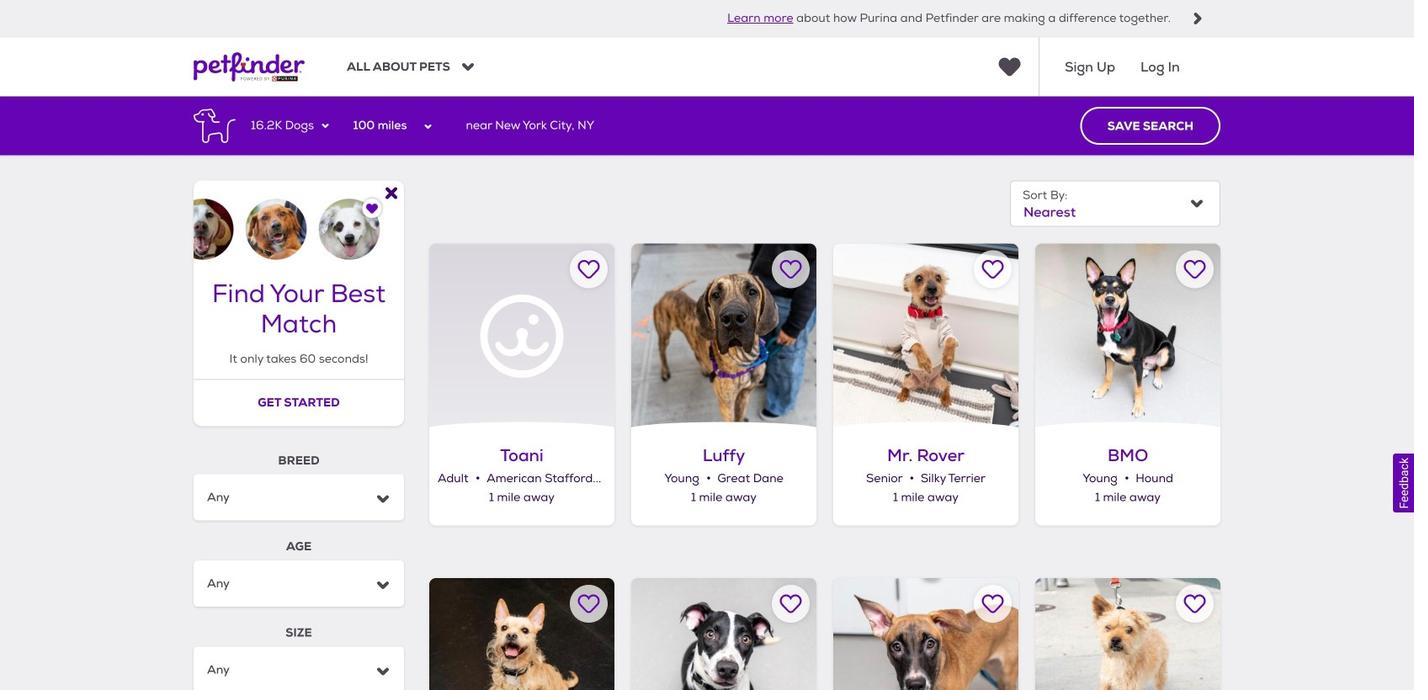 Task type: vqa. For each thing, say whether or not it's contained in the screenshot.
PETFINDER LOGO
no



Task type: locate. For each thing, give the bounding box(es) containing it.
mani, adoptable dog, young female american staffordshire terrier & labrador retriever mix, 1 mile away. image
[[632, 579, 817, 690]]

luffy, adoptable dog, young male great dane, 1 mile away. image
[[632, 244, 817, 429]]

bmo, adoptable dog, young male hound, 1 mile away. image
[[1036, 244, 1221, 429]]

ash, adoptable dog, adult male terrier mix, 1 mile away. image
[[429, 579, 615, 690]]

ella, adoptable dog, young female american staffordshire terrier & labrador retriever mix, 1 mile away. image
[[834, 579, 1019, 690]]

main content
[[0, 96, 1415, 690]]



Task type: describe. For each thing, give the bounding box(es) containing it.
potential dog matches image
[[194, 181, 404, 260]]

petfinder home image
[[194, 37, 305, 96]]

mr. rover, adoptable dog, senior male silky terrier, 1 mile away. image
[[834, 244, 1019, 429]]

cardigan, adoptable dog, senior male terrier mix, 1 mile away. image
[[1036, 579, 1221, 690]]



